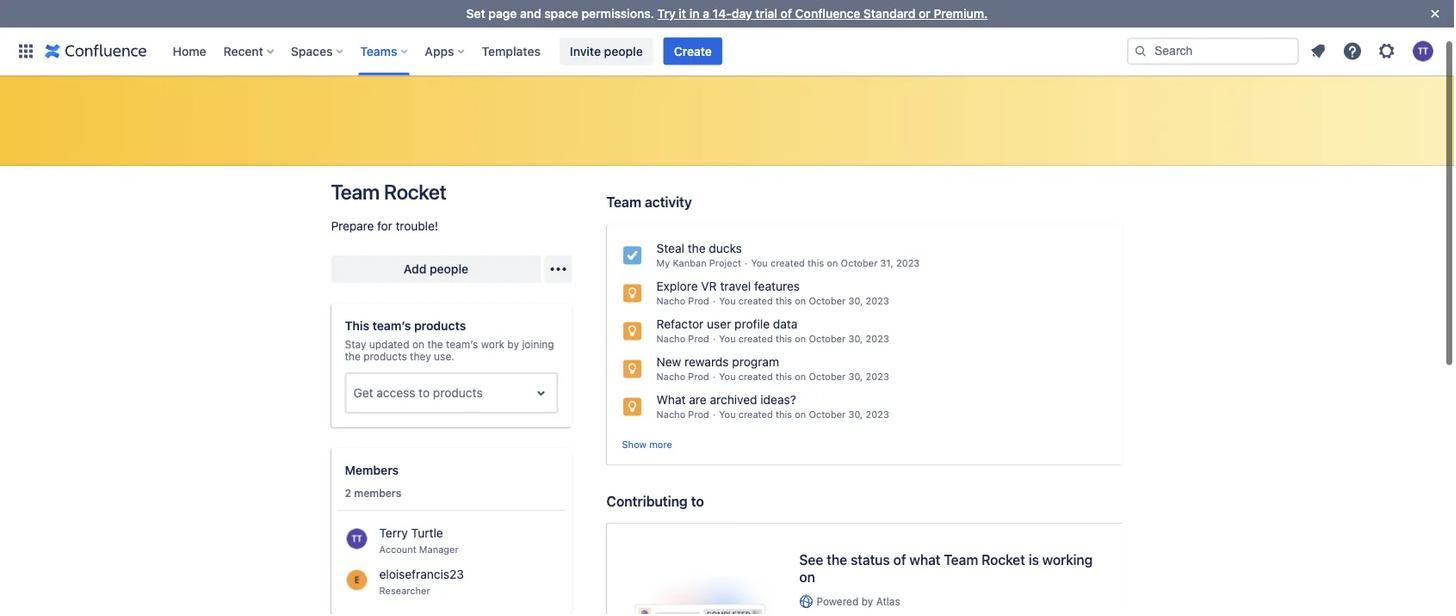 Task type: locate. For each thing, give the bounding box(es) containing it.
teams
[[360, 44, 397, 58]]

0 horizontal spatial of
[[781, 6, 792, 21]]

close image
[[1425, 3, 1446, 24]]

on down the see
[[799, 601, 815, 615]]

in
[[689, 6, 700, 21]]

nacho for explore
[[657, 328, 686, 339]]

new rewards program
[[657, 387, 779, 401]]

2
[[345, 519, 351, 531]]

and
[[520, 6, 541, 21]]

1 vertical spatial 30,
[[848, 365, 863, 377]]

confluence image
[[45, 41, 147, 62], [45, 41, 147, 62]]

prod down vr
[[688, 328, 709, 339]]

refactor
[[657, 349, 704, 363]]

turtle
[[411, 558, 443, 573]]

2 nacho from the top
[[657, 365, 686, 377]]

contributing to
[[607, 525, 704, 542]]

2 members
[[345, 519, 402, 531]]

rocket up trouble!
[[384, 212, 446, 236]]

people inside 'button'
[[430, 294, 468, 308]]

team right what
[[944, 584, 978, 600]]

templates
[[482, 44, 541, 58]]

terry turtle account manager
[[379, 558, 459, 588]]

refactor user profile data
[[657, 349, 798, 363]]

nacho prod down explore
[[657, 328, 709, 339]]

nacho down the what
[[657, 441, 686, 452]]

what
[[910, 584, 941, 600]]

this left 31,
[[808, 290, 824, 301]]

the right updated
[[427, 370, 443, 382]]

this down data
[[776, 365, 792, 377]]

what are archived ideas? nacho prod
[[657, 425, 796, 452]]

this for new rewards program
[[776, 403, 792, 415]]

prod for user
[[688, 365, 709, 377]]

you created this on october 30, 2023 up ideas? on the right bottom of page
[[719, 403, 889, 415]]

0 vertical spatial people
[[604, 44, 643, 58]]

you
[[751, 290, 768, 301], [719, 328, 736, 339], [719, 365, 736, 377], [719, 403, 736, 415]]

prod
[[688, 328, 709, 339], [688, 365, 709, 377], [688, 403, 709, 415], [688, 441, 709, 452]]

on left use. at left
[[412, 370, 425, 382]]

30, for features
[[848, 328, 863, 339]]

you created this on october 30, 2023 for features
[[719, 328, 889, 339]]

for
[[377, 251, 392, 265]]

banner containing home
[[0, 27, 1454, 76]]

get
[[353, 418, 373, 432]]

3 nacho prod from the top
[[657, 403, 709, 415]]

2 vertical spatial 30,
[[848, 403, 863, 415]]

account
[[379, 576, 416, 588]]

people right add
[[430, 294, 468, 308]]

1 horizontal spatial people
[[604, 44, 643, 58]]

prod down rewards
[[688, 403, 709, 415]]

of
[[781, 6, 792, 21], [893, 584, 906, 600]]

2 prod from the top
[[688, 365, 709, 377]]

products down use. at left
[[433, 418, 483, 432]]

1 nacho from the top
[[657, 328, 686, 339]]

see the status of what team rocket is working on
[[799, 584, 1093, 615]]

stay
[[345, 370, 366, 382]]

on left 31,
[[827, 290, 838, 301]]

user
[[707, 349, 731, 363]]

on
[[827, 290, 838, 301], [795, 328, 806, 339], [795, 365, 806, 377], [412, 370, 425, 382], [795, 403, 806, 415], [799, 601, 815, 615]]

0 vertical spatial nacho prod
[[657, 328, 709, 339]]

on up ideas? on the right bottom of page
[[795, 403, 806, 415]]

the right the see
[[827, 584, 847, 600]]

people for invite people
[[604, 44, 643, 58]]

0 horizontal spatial team
[[331, 212, 380, 236]]

products up use. at left
[[414, 351, 466, 365]]

vr
[[701, 311, 717, 325]]

october for new rewards program
[[809, 403, 846, 415]]

products
[[414, 351, 466, 365], [363, 382, 407, 394], [433, 418, 483, 432]]

2 30, from the top
[[848, 365, 863, 377]]

apps
[[425, 44, 454, 58]]

1 horizontal spatial rocket
[[982, 584, 1025, 600]]

2023
[[896, 290, 920, 301], [866, 328, 889, 339], [866, 365, 889, 377], [866, 403, 889, 415]]

team's up updated
[[372, 351, 411, 365]]

to right access
[[419, 418, 430, 432]]

30, for data
[[848, 365, 863, 377]]

1 vertical spatial rocket
[[982, 584, 1025, 600]]

nacho down the refactor
[[657, 365, 686, 377]]

this down "features" at the right
[[776, 328, 792, 339]]

team's left work
[[446, 370, 478, 382]]

it
[[679, 6, 686, 21]]

home
[[173, 44, 206, 58]]

members
[[354, 519, 402, 531]]

this up ideas? on the right bottom of page
[[776, 403, 792, 415]]

2 you created this on october 30, 2023 from the top
[[719, 365, 889, 377]]

0 vertical spatial team's
[[372, 351, 411, 365]]

banner
[[0, 27, 1454, 76]]

you for program
[[719, 403, 736, 415]]

open image
[[531, 415, 551, 436]]

nacho prod down new
[[657, 403, 709, 415]]

3 you created this on october 30, 2023 from the top
[[719, 403, 889, 415]]

nacho inside "what are archived ideas? nacho prod"
[[657, 441, 686, 452]]

2 nacho prod from the top
[[657, 365, 709, 377]]

1 vertical spatial of
[[893, 584, 906, 600]]

1 nacho prod from the top
[[657, 328, 709, 339]]

updated
[[369, 370, 409, 382]]

travel
[[720, 311, 751, 325]]

0 horizontal spatial rocket
[[384, 212, 446, 236]]

you created this on october 30, 2023 down data
[[719, 365, 889, 377]]

0 horizontal spatial team's
[[372, 351, 411, 365]]

created up profile
[[739, 328, 773, 339]]

2 horizontal spatial team
[[944, 584, 978, 600]]

invite
[[570, 44, 601, 58]]

1 vertical spatial to
[[691, 525, 704, 542]]

created down profile
[[739, 365, 773, 377]]

search image
[[1134, 44, 1148, 58]]

prepare for trouble!
[[331, 251, 438, 265]]

prod inside "what are archived ideas? nacho prod"
[[688, 441, 709, 452]]

1 vertical spatial nacho prod
[[657, 365, 709, 377]]

0 vertical spatial you created this on october 30, 2023
[[719, 328, 889, 339]]

october for refactor user profile data
[[809, 365, 846, 377]]

team up prepare
[[331, 212, 380, 236]]

people down "permissions."
[[604, 44, 643, 58]]

products left they
[[363, 382, 407, 394]]

your profile and preferences image
[[1413, 41, 1434, 62]]

3 prod from the top
[[688, 403, 709, 415]]

1 horizontal spatial team
[[607, 226, 641, 242]]

of right trial
[[781, 6, 792, 21]]

space
[[544, 6, 578, 21]]

3 30, from the top
[[848, 403, 863, 415]]

2023 for steal the ducks
[[896, 290, 920, 301]]

1 vertical spatial products
[[363, 382, 407, 394]]

4 prod from the top
[[688, 441, 709, 452]]

rocket left is
[[982, 584, 1025, 600]]

you down explore vr travel features
[[719, 328, 736, 339]]

team for team rocket
[[331, 212, 380, 236]]

0 vertical spatial to
[[419, 418, 430, 432]]

1 vertical spatial you created this on october 30, 2023
[[719, 365, 889, 377]]

1 horizontal spatial to
[[691, 525, 704, 542]]

actions image
[[548, 291, 569, 312]]

1 horizontal spatial of
[[893, 584, 906, 600]]

people
[[604, 44, 643, 58], [430, 294, 468, 308]]

created down program
[[739, 403, 773, 415]]

0 vertical spatial 30,
[[848, 328, 863, 339]]

home link
[[167, 37, 211, 65]]

1 prod from the top
[[688, 328, 709, 339]]

try
[[657, 6, 676, 21]]

nacho prod for refactor
[[657, 365, 709, 377]]

1 horizontal spatial team's
[[446, 370, 478, 382]]

rocket inside see the status of what team rocket is working on
[[982, 584, 1025, 600]]

to right contributing
[[691, 525, 704, 542]]

nacho prod
[[657, 328, 709, 339], [657, 365, 709, 377], [657, 403, 709, 415]]

of left what
[[893, 584, 906, 600]]

set page and space permissions. try it in a 14-day trial of confluence standard or premium.
[[466, 6, 988, 21]]

0 horizontal spatial people
[[430, 294, 468, 308]]

on for new rewards program
[[795, 403, 806, 415]]

prod for vr
[[688, 328, 709, 339]]

on up data
[[795, 328, 806, 339]]

1 vertical spatial people
[[430, 294, 468, 308]]

1 you created this on october 30, 2023 from the top
[[719, 328, 889, 339]]

add people
[[404, 294, 468, 308]]

the down this
[[345, 382, 361, 394]]

a
[[703, 6, 709, 21]]

on down data
[[795, 365, 806, 377]]

created
[[771, 290, 805, 301], [739, 328, 773, 339], [739, 365, 773, 377], [739, 403, 773, 415]]

members
[[345, 496, 399, 510]]

spaces button
[[286, 37, 350, 65]]

on inside see the status of what team rocket is working on
[[799, 601, 815, 615]]

prod down are
[[688, 441, 709, 452]]

you created this on october 30, 2023
[[719, 328, 889, 339], [719, 365, 889, 377], [719, 403, 889, 415]]

0 horizontal spatial to
[[419, 418, 430, 432]]

people inside button
[[604, 44, 643, 58]]

30,
[[848, 328, 863, 339], [848, 365, 863, 377], [848, 403, 863, 415]]

appswitcher icon image
[[15, 41, 36, 62]]

you down refactor user profile data
[[719, 365, 736, 377]]

you down new rewards program
[[719, 403, 736, 415]]

october for explore vr travel features
[[809, 328, 846, 339]]

the
[[688, 273, 706, 288], [427, 370, 443, 382], [345, 382, 361, 394], [827, 584, 847, 600]]

nacho down explore
[[657, 328, 686, 339]]

nacho prod down the refactor
[[657, 365, 709, 377]]

you created this on october 30, 2023 up data
[[719, 328, 889, 339]]

created up "features" at the right
[[771, 290, 805, 301]]

4 nacho from the top
[[657, 441, 686, 452]]

2 vertical spatial you created this on october 30, 2023
[[719, 403, 889, 415]]

teams button
[[355, 37, 414, 65]]

team left activity
[[607, 226, 641, 242]]

you up "features" at the right
[[751, 290, 768, 301]]

nacho down new
[[657, 403, 686, 415]]

created for program
[[739, 403, 773, 415]]

my kanban project
[[657, 290, 741, 301]]

this for explore vr travel features
[[776, 328, 792, 339]]

2 vertical spatial nacho prod
[[657, 403, 709, 415]]

14-
[[713, 6, 732, 21]]

manager
[[419, 576, 459, 588]]

1 30, from the top
[[848, 328, 863, 339]]

is
[[1029, 584, 1039, 600]]

3 nacho from the top
[[657, 403, 686, 415]]

are
[[689, 425, 707, 439]]

october for steal the ducks
[[841, 290, 878, 301]]

this team's products stay updated on the team's work by joining the products they use.
[[345, 351, 554, 394]]

prod down the refactor
[[688, 365, 709, 377]]

add
[[404, 294, 427, 308]]



Task type: describe. For each thing, give the bounding box(es) containing it.
status
[[851, 584, 890, 600]]

created for travel
[[739, 328, 773, 339]]

they
[[410, 382, 431, 394]]

recent
[[223, 44, 263, 58]]

you for travel
[[719, 328, 736, 339]]

archived
[[710, 425, 757, 439]]

on for explore vr travel features
[[795, 328, 806, 339]]

apps button
[[420, 37, 471, 65]]

rewards
[[685, 387, 729, 401]]

steal
[[657, 273, 684, 288]]

this for refactor user profile data
[[776, 365, 792, 377]]

of inside see the status of what team rocket is working on
[[893, 584, 906, 600]]

you for profile
[[719, 365, 736, 377]]

prepare
[[331, 251, 374, 265]]

on inside this team's products stay updated on the team's work by joining the products they use.
[[412, 370, 425, 382]]

nacho for new
[[657, 403, 686, 415]]

31,
[[880, 290, 894, 301]]

invite people
[[570, 44, 643, 58]]

invite people button
[[560, 37, 653, 65]]

work
[[481, 370, 505, 382]]

2023 for refactor user profile data
[[866, 365, 889, 377]]

see
[[799, 584, 823, 600]]

steal the ducks
[[657, 273, 742, 288]]

new
[[657, 387, 681, 401]]

on for steal the ducks
[[827, 290, 838, 301]]

features
[[754, 311, 800, 325]]

Search field
[[1127, 37, 1299, 65]]

you for ducks
[[751, 290, 768, 301]]

2023 for new rewards program
[[866, 403, 889, 415]]

create
[[674, 44, 712, 58]]

add people button
[[331, 288, 541, 315]]

prod for rewards
[[688, 403, 709, 415]]

eloisefrancis23
[[379, 600, 464, 614]]

settings icon image
[[1377, 41, 1397, 62]]

premium.
[[934, 6, 988, 21]]

standard
[[864, 6, 916, 21]]

day
[[732, 6, 752, 21]]

or
[[919, 6, 931, 21]]

team inside see the status of what team rocket is working on
[[944, 584, 978, 600]]

program
[[732, 387, 779, 401]]

team rocket
[[331, 212, 446, 236]]

working
[[1042, 584, 1093, 600]]

data
[[773, 349, 798, 363]]

2023 for explore vr travel features
[[866, 328, 889, 339]]

eloisefrancis23 link
[[338, 595, 565, 615]]

you created this on october 30, 2023 for data
[[719, 365, 889, 377]]

2 vertical spatial products
[[433, 418, 483, 432]]

global element
[[10, 27, 1124, 75]]

0 vertical spatial of
[[781, 6, 792, 21]]

nacho for refactor
[[657, 365, 686, 377]]

the up the my kanban project
[[688, 273, 706, 288]]

0 vertical spatial rocket
[[384, 212, 446, 236]]

this
[[345, 351, 369, 365]]

nacho prod for explore
[[657, 328, 709, 339]]

activity
[[645, 226, 692, 242]]

you created this on october 31, 2023
[[751, 290, 920, 301]]

contributing
[[607, 525, 688, 542]]

created for profile
[[739, 365, 773, 377]]

notification icon image
[[1308, 41, 1329, 62]]

team for team activity
[[607, 226, 641, 242]]

project
[[709, 290, 741, 301]]

recent button
[[218, 37, 281, 65]]

nacho prod for new
[[657, 403, 709, 415]]

the inside see the status of what team rocket is working on
[[827, 584, 847, 600]]

1 vertical spatial team's
[[446, 370, 478, 382]]

terry
[[379, 558, 408, 573]]

create link
[[664, 37, 722, 65]]

by
[[507, 370, 519, 382]]

people for add people
[[430, 294, 468, 308]]

profile
[[735, 349, 770, 363]]

what
[[657, 425, 686, 439]]

ducks
[[709, 273, 742, 288]]

this for steal the ducks
[[808, 290, 824, 301]]

confluence
[[795, 6, 860, 21]]

trouble!
[[396, 251, 438, 265]]

0 vertical spatial products
[[414, 351, 466, 365]]

on for refactor user profile data
[[795, 365, 806, 377]]

templates link
[[477, 37, 546, 65]]

team activity
[[607, 226, 692, 242]]

set
[[466, 6, 485, 21]]

use.
[[434, 382, 454, 394]]

access
[[377, 418, 415, 432]]

my
[[657, 290, 670, 301]]

explore
[[657, 311, 698, 325]]

get access to products
[[353, 418, 483, 432]]

page
[[489, 6, 517, 21]]

spaces
[[291, 44, 333, 58]]

try it in a 14-day trial of confluence standard or premium. link
[[657, 6, 988, 21]]

permissions.
[[582, 6, 654, 21]]

help icon image
[[1342, 41, 1363, 62]]

trial
[[755, 6, 777, 21]]

created for ducks
[[771, 290, 805, 301]]

ideas?
[[761, 425, 796, 439]]

explore vr travel features
[[657, 311, 800, 325]]

joining
[[522, 370, 554, 382]]

kanban
[[673, 290, 707, 301]]



Task type: vqa. For each thing, say whether or not it's contained in the screenshot.
morning
no



